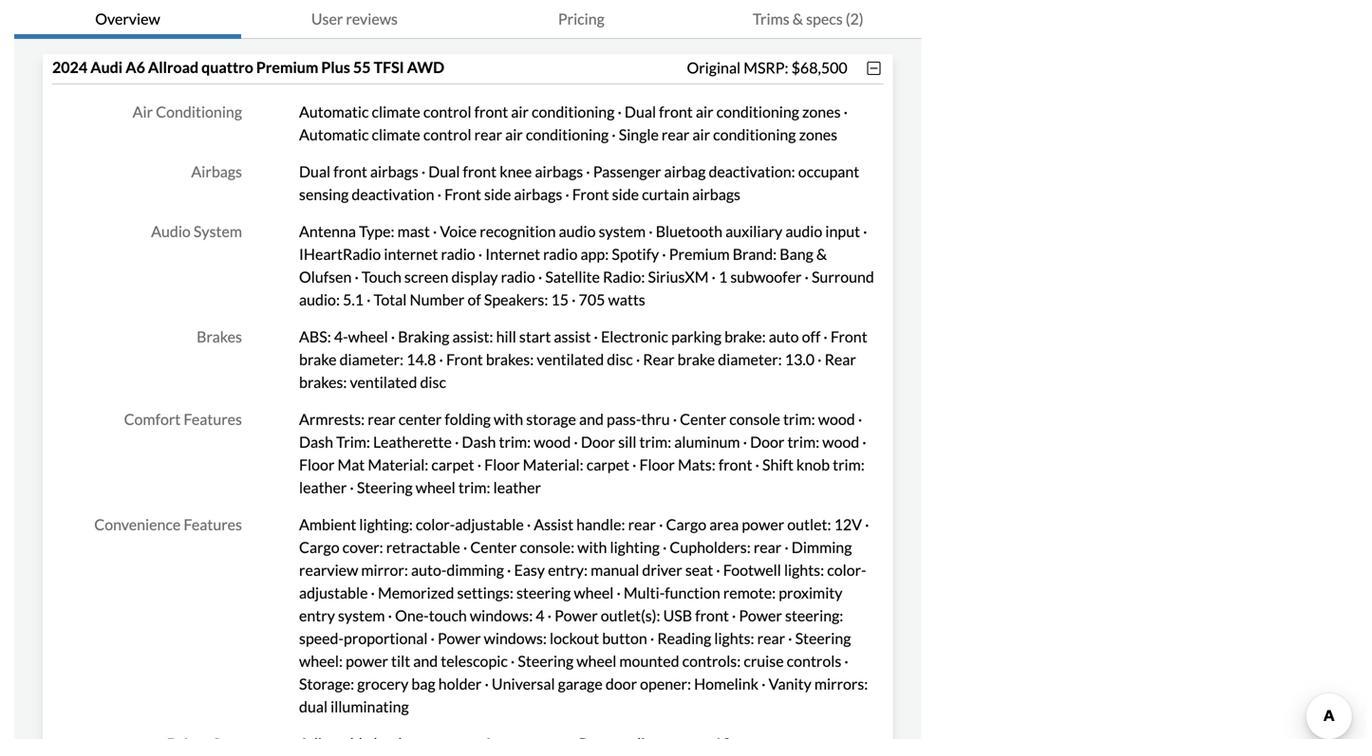 Task type: locate. For each thing, give the bounding box(es) containing it.
steering down the steering: in the bottom right of the page
[[795, 630, 851, 648]]

touch
[[429, 607, 467, 625]]

2 brake from the left
[[677, 350, 715, 369]]

& inside tab
[[792, 9, 803, 28]]

knee
[[500, 162, 532, 181]]

0 horizontal spatial dual
[[299, 162, 331, 181]]

system up spotify at the left top of the page
[[599, 222, 646, 241]]

deactivation
[[352, 185, 434, 204]]

overview tab
[[14, 0, 241, 39]]

leather up the assist
[[493, 479, 541, 497]]

1 horizontal spatial door
[[750, 433, 785, 452]]

0 vertical spatial zones
[[802, 103, 841, 121]]

diameter: down brake:
[[718, 350, 782, 369]]

armrests: rear center folding with storage and pass-thru · center console trim: wood · dash trim: leatherette · dash trim: wood · door sill trim: aluminum · door trim: wood · floor mat material: carpet · floor material: carpet · floor mats: front · shift knob trim: leather · steering wheel trim: leather
[[299, 410, 866, 497]]

tab list containing overview
[[14, 0, 922, 39]]

user reviews tab
[[241, 0, 468, 39]]

1 horizontal spatial power
[[742, 516, 784, 534]]

windows:
[[470, 607, 533, 625], [484, 630, 547, 648]]

1 horizontal spatial material:
[[523, 456, 584, 474]]

features
[[184, 410, 242, 429], [184, 516, 242, 534]]

1 diameter: from the left
[[339, 350, 404, 369]]

premium down bluetooth
[[669, 245, 730, 264]]

power down remote:
[[739, 607, 782, 625]]

1 horizontal spatial center
[[680, 410, 726, 429]]

antenna
[[299, 222, 356, 241]]

reading
[[657, 630, 711, 648]]

brake down parking
[[677, 350, 715, 369]]

1 horizontal spatial ventilated
[[537, 350, 604, 369]]

1 horizontal spatial power
[[555, 607, 598, 625]]

carpet down leatherette
[[431, 456, 474, 474]]

internet
[[384, 245, 438, 264]]

air
[[133, 103, 153, 121]]

front down function
[[695, 607, 729, 625]]

door
[[606, 675, 637, 694]]

memorized
[[378, 584, 454, 602]]

ventilated down assist
[[537, 350, 604, 369]]

1 vertical spatial center
[[470, 538, 517, 557]]

1 horizontal spatial dash
[[462, 433, 496, 452]]

with inside ambient lighting: color-adjustable · assist handle: rear · cargo area power outlet: 12v · cargo cover: retractable · center console: with lighting · cupholders: rear · dimming rearview mirror: auto-dimming · easy entry: manual driver seat · footwell lights: color- adjustable · memorized settings: steering wheel · multi-function remote: proximity entry system · one-touch windows: 4 · power outlet(s): usb front · power steering: speed-proportional · power windows: lockout button · reading lights: rear · steering wheel: power tilt and telescopic · steering wheel mounted controls: cruise controls · storage: grocery bag holder · universal garage door opener: homelink · vanity mirrors: dual illuminating
[[577, 538, 607, 557]]

system
[[599, 222, 646, 241], [338, 607, 385, 625]]

cargo down ambient
[[299, 538, 339, 557]]

1 vertical spatial lights:
[[714, 630, 754, 648]]

2 audio from the left
[[785, 222, 822, 241]]

·
[[618, 103, 622, 121], [844, 103, 848, 121], [612, 125, 616, 144], [421, 162, 426, 181], [586, 162, 590, 181], [437, 185, 441, 204], [565, 185, 569, 204], [433, 222, 437, 241], [649, 222, 653, 241], [863, 222, 867, 241], [478, 245, 482, 264], [662, 245, 666, 264], [355, 268, 359, 286], [538, 268, 542, 286], [712, 268, 716, 286], [805, 268, 809, 286], [367, 291, 371, 309], [572, 291, 576, 309], [391, 328, 395, 346], [594, 328, 598, 346], [824, 328, 828, 346], [439, 350, 443, 369], [636, 350, 640, 369], [818, 350, 822, 369], [673, 410, 677, 429], [858, 410, 862, 429], [455, 433, 459, 452], [574, 433, 578, 452], [743, 433, 747, 452], [862, 433, 866, 452], [477, 456, 481, 474], [632, 456, 636, 474], [755, 456, 759, 474], [350, 479, 354, 497], [527, 516, 531, 534], [659, 516, 663, 534], [865, 516, 869, 534], [463, 538, 467, 557], [663, 538, 667, 557], [784, 538, 789, 557], [507, 561, 511, 580], [716, 561, 720, 580], [371, 584, 375, 602], [617, 584, 621, 602], [388, 607, 392, 625], [547, 607, 552, 625], [732, 607, 736, 625], [431, 630, 435, 648], [650, 630, 654, 648], [788, 630, 792, 648], [511, 652, 515, 671], [844, 652, 848, 671], [485, 675, 489, 694], [762, 675, 766, 694]]

radio
[[441, 245, 475, 264], [543, 245, 578, 264], [501, 268, 535, 286]]

2 horizontal spatial floor
[[639, 456, 675, 474]]

1 vertical spatial disc
[[420, 373, 446, 392]]

1 climate from the top
[[372, 103, 420, 121]]

universal
[[492, 675, 555, 694]]

assist
[[534, 516, 573, 534]]

premium left plus
[[256, 58, 318, 77]]

abs: 4-wheel · braking assist: hill start assist · electronic parking brake: auto off · front brake diameter: 14.8 · front brakes: ventilated disc · rear brake diameter: 13.0 · rear brakes: ventilated disc
[[299, 328, 867, 392]]

ventilated down 14.8
[[350, 373, 417, 392]]

side
[[484, 185, 511, 204], [612, 185, 639, 204]]

zones down $68,500
[[802, 103, 841, 121]]

door left sill
[[581, 433, 615, 452]]

1 vertical spatial features
[[184, 516, 242, 534]]

dash
[[299, 433, 333, 452], [462, 433, 496, 452]]

side down passenger
[[612, 185, 639, 204]]

leather down mat
[[299, 479, 347, 497]]

airbag
[[664, 162, 706, 181]]

dual inside automatic climate control front air conditioning · dual front air conditioning zones · automatic climate control rear air conditioning · single rear air conditioning zones
[[625, 103, 656, 121]]

0 horizontal spatial cargo
[[299, 538, 339, 557]]

zones up the occupant at top right
[[799, 125, 837, 144]]

bag
[[411, 675, 435, 694]]

1 side from the left
[[484, 185, 511, 204]]

2 climate from the top
[[372, 125, 420, 144]]

1 horizontal spatial rear
[[825, 350, 856, 369]]

and left pass-
[[579, 410, 604, 429]]

0 vertical spatial steering
[[357, 479, 413, 497]]

trim: right console
[[783, 410, 815, 429]]

controls:
[[682, 652, 741, 671]]

1 vertical spatial and
[[413, 652, 438, 671]]

tab list
[[14, 0, 922, 39]]

floor left mat
[[299, 456, 335, 474]]

1 horizontal spatial adjustable
[[455, 516, 524, 534]]

floor down 'folding'
[[484, 456, 520, 474]]

trim: right knob in the bottom of the page
[[833, 456, 865, 474]]

color- down dimming
[[827, 561, 866, 580]]

diameter:
[[339, 350, 404, 369], [718, 350, 782, 369]]

radio down voice
[[441, 245, 475, 264]]

with inside armrests: rear center folding with storage and pass-thru · center console trim: wood · dash trim: leatherette · dash trim: wood · door sill trim: aluminum · door trim: wood · floor mat material: carpet · floor material: carpet · floor mats: front · shift knob trim: leather · steering wheel trim: leather
[[494, 410, 523, 429]]

material: down storage
[[523, 456, 584, 474]]

siriusxm
[[648, 268, 709, 286]]

trim:
[[336, 433, 370, 452]]

1 dash from the left
[[299, 433, 333, 452]]

and up bag
[[413, 652, 438, 671]]

1 horizontal spatial system
[[599, 222, 646, 241]]

0 vertical spatial disc
[[607, 350, 633, 369]]

0 horizontal spatial brake
[[299, 350, 337, 369]]

and inside ambient lighting: color-adjustable · assist handle: rear · cargo area power outlet: 12v · cargo cover: retractable · center console: with lighting · cupholders: rear · dimming rearview mirror: auto-dimming · easy entry: manual driver seat · footwell lights: color- adjustable · memorized settings: steering wheel · multi-function remote: proximity entry system · one-touch windows: 4 · power outlet(s): usb front · power steering: speed-proportional · power windows: lockout button · reading lights: rear · steering wheel: power tilt and telescopic · steering wheel mounted controls: cruise controls · storage: grocery bag holder · universal garage door opener: homelink · vanity mirrors: dual illuminating
[[413, 652, 438, 671]]

1 door from the left
[[581, 433, 615, 452]]

lights: up controls:
[[714, 630, 754, 648]]

satellite
[[545, 268, 600, 286]]

1 vertical spatial windows:
[[484, 630, 547, 648]]

0 vertical spatial premium
[[256, 58, 318, 77]]

convenience features
[[94, 516, 242, 534]]

zones
[[802, 103, 841, 121], [799, 125, 837, 144]]

2 control from the top
[[423, 125, 471, 144]]

0 vertical spatial automatic
[[299, 103, 369, 121]]

windows: down 4
[[484, 630, 547, 648]]

0 vertical spatial climate
[[372, 103, 420, 121]]

comfort features
[[124, 410, 242, 429]]

premium
[[256, 58, 318, 77], [669, 245, 730, 264]]

1 carpet from the left
[[431, 456, 474, 474]]

0 horizontal spatial system
[[338, 607, 385, 625]]

1 vertical spatial with
[[577, 538, 607, 557]]

proximity
[[779, 584, 843, 602]]

features right convenience
[[184, 516, 242, 534]]

0 vertical spatial power
[[742, 516, 784, 534]]

1 horizontal spatial lights:
[[784, 561, 824, 580]]

climate down tfsi
[[372, 103, 420, 121]]

features right comfort
[[184, 410, 242, 429]]

adjustable down rearview
[[299, 584, 368, 602]]

front right "off"
[[831, 328, 867, 346]]

0 horizontal spatial steering
[[357, 479, 413, 497]]

1 rear from the left
[[643, 350, 675, 369]]

audio up bang
[[785, 222, 822, 241]]

0 horizontal spatial side
[[484, 185, 511, 204]]

0 horizontal spatial lights:
[[714, 630, 754, 648]]

dual up single
[[625, 103, 656, 121]]

radio up speakers:
[[501, 268, 535, 286]]

0 vertical spatial windows:
[[470, 607, 533, 625]]

iheartradio
[[299, 245, 381, 264]]

0 vertical spatial ventilated
[[537, 350, 604, 369]]

comfort
[[124, 410, 181, 429]]

airbags up deactivation
[[370, 162, 418, 181]]

2 carpet from the left
[[586, 456, 629, 474]]

0 horizontal spatial disc
[[420, 373, 446, 392]]

2 features from the top
[[184, 516, 242, 534]]

rear up cruise
[[757, 630, 785, 648]]

front down passenger
[[572, 185, 609, 204]]

automatic climate control front air conditioning · dual front air conditioning zones · automatic climate control rear air conditioning · single rear air conditioning zones
[[299, 103, 848, 144]]

1 horizontal spatial dual
[[428, 162, 460, 181]]

wheel
[[348, 328, 388, 346], [416, 479, 455, 497], [574, 584, 614, 602], [577, 652, 616, 671]]

0 horizontal spatial adjustable
[[299, 584, 368, 602]]

0 horizontal spatial rear
[[643, 350, 675, 369]]

door
[[581, 433, 615, 452], [750, 433, 785, 452]]

0 vertical spatial features
[[184, 410, 242, 429]]

climate up deactivation
[[372, 125, 420, 144]]

area
[[709, 516, 739, 534]]

power up grocery
[[346, 652, 388, 671]]

features for convenience features
[[184, 516, 242, 534]]

1 vertical spatial color-
[[827, 561, 866, 580]]

system inside ambient lighting: color-adjustable · assist handle: rear · cargo area power outlet: 12v · cargo cover: retractable · center console: with lighting · cupholders: rear · dimming rearview mirror: auto-dimming · easy entry: manual driver seat · footwell lights: color- adjustable · memorized settings: steering wheel · multi-function remote: proximity entry system · one-touch windows: 4 · power outlet(s): usb front · power steering: speed-proportional · power windows: lockout button · reading lights: rear · steering wheel: power tilt and telescopic · steering wheel mounted controls: cruise controls · storage: grocery bag holder · universal garage door opener: homelink · vanity mirrors: dual illuminating
[[338, 607, 385, 625]]

rear up trim:
[[368, 410, 396, 429]]

climate
[[372, 103, 420, 121], [372, 125, 420, 144]]

1 horizontal spatial with
[[577, 538, 607, 557]]

brake:
[[724, 328, 766, 346]]

rear up footwell
[[754, 538, 782, 557]]

holder
[[438, 675, 482, 694]]

1 horizontal spatial &
[[816, 245, 827, 264]]

automatic up sensing
[[299, 125, 369, 144]]

adjustable up dimming in the left bottom of the page
[[455, 516, 524, 534]]

automatic down plus
[[299, 103, 369, 121]]

1 vertical spatial brakes:
[[299, 373, 347, 392]]

0 vertical spatial lights:
[[784, 561, 824, 580]]

front inside ambient lighting: color-adjustable · assist handle: rear · cargo area power outlet: 12v · cargo cover: retractable · center console: with lighting · cupholders: rear · dimming rearview mirror: auto-dimming · easy entry: manual driver seat · footwell lights: color- adjustable · memorized settings: steering wheel · multi-function remote: proximity entry system · one-touch windows: 4 · power outlet(s): usb front · power steering: speed-proportional · power windows: lockout button · reading lights: rear · steering wheel: power tilt and telescopic · steering wheel mounted controls: cruise controls · storage: grocery bag holder · universal garage door opener: homelink · vanity mirrors: dual illuminating
[[695, 607, 729, 625]]

front up voice
[[444, 185, 481, 204]]

diameter: down the 4-
[[339, 350, 404, 369]]

1 leather from the left
[[299, 479, 347, 497]]

auxiliary
[[725, 222, 783, 241]]

rear
[[643, 350, 675, 369], [825, 350, 856, 369]]

1 vertical spatial ventilated
[[350, 373, 417, 392]]

automatic
[[299, 103, 369, 121], [299, 125, 369, 144]]

0 horizontal spatial carpet
[[431, 456, 474, 474]]

power down touch
[[438, 630, 481, 648]]

2 side from the left
[[612, 185, 639, 204]]

1 horizontal spatial side
[[612, 185, 639, 204]]

carpet
[[431, 456, 474, 474], [586, 456, 629, 474]]

door up shift at bottom
[[750, 433, 785, 452]]

0 horizontal spatial material:
[[368, 456, 428, 474]]

material: down leatherette
[[368, 456, 428, 474]]

multi-
[[624, 584, 665, 602]]

1 horizontal spatial audio
[[785, 222, 822, 241]]

1 vertical spatial premium
[[669, 245, 730, 264]]

dual up sensing
[[299, 162, 331, 181]]

trim: down storage
[[499, 433, 531, 452]]

1 automatic from the top
[[299, 103, 369, 121]]

wheel down 5.1
[[348, 328, 388, 346]]

0 horizontal spatial dash
[[299, 433, 333, 452]]

parking
[[671, 328, 722, 346]]

& right bang
[[816, 245, 827, 264]]

system up proportional
[[338, 607, 385, 625]]

manual
[[591, 561, 639, 580]]

0 horizontal spatial color-
[[416, 516, 455, 534]]

center up dimming in the left bottom of the page
[[470, 538, 517, 557]]

wheel down leatherette
[[416, 479, 455, 497]]

mat
[[337, 456, 365, 474]]

floor left the mats:
[[639, 456, 675, 474]]

radio up satellite
[[543, 245, 578, 264]]

1 horizontal spatial and
[[579, 410, 604, 429]]

& left specs
[[792, 9, 803, 28]]

touch
[[362, 268, 401, 286]]

0 horizontal spatial and
[[413, 652, 438, 671]]

mats:
[[678, 456, 716, 474]]

opener:
[[640, 675, 691, 694]]

0 vertical spatial brakes:
[[486, 350, 534, 369]]

0 vertical spatial control
[[423, 103, 471, 121]]

0 vertical spatial system
[[599, 222, 646, 241]]

radio:
[[603, 268, 645, 286]]

0 horizontal spatial audio
[[559, 222, 596, 241]]

shift
[[762, 456, 793, 474]]

color- up retractable
[[416, 516, 455, 534]]

with right 'folding'
[[494, 410, 523, 429]]

rear down electronic
[[643, 350, 675, 369]]

brake down "abs:"
[[299, 350, 337, 369]]

1 horizontal spatial floor
[[484, 456, 520, 474]]

1 horizontal spatial disc
[[607, 350, 633, 369]]

front down assist:
[[446, 350, 483, 369]]

audio up app:
[[559, 222, 596, 241]]

2 dash from the left
[[462, 433, 496, 452]]

user reviews
[[311, 9, 398, 28]]

garage
[[558, 675, 603, 694]]

1 horizontal spatial steering
[[518, 652, 574, 671]]

1 vertical spatial automatic
[[299, 125, 369, 144]]

disc down electronic
[[607, 350, 633, 369]]

1 vertical spatial power
[[346, 652, 388, 671]]

1 vertical spatial &
[[816, 245, 827, 264]]

brakes: up the armrests:
[[299, 373, 347, 392]]

sill
[[618, 433, 636, 452]]

cover:
[[342, 538, 383, 557]]

telescopic
[[441, 652, 508, 671]]

carpet down sill
[[586, 456, 629, 474]]

0 horizontal spatial ventilated
[[350, 373, 417, 392]]

0 horizontal spatial leather
[[299, 479, 347, 497]]

0 horizontal spatial center
[[470, 538, 517, 557]]

cruise
[[744, 652, 784, 671]]

deactivation:
[[709, 162, 795, 181]]

0 horizontal spatial &
[[792, 9, 803, 28]]

tfsi
[[374, 58, 404, 77]]

steering up universal
[[518, 652, 574, 671]]

trim: up knob in the bottom of the page
[[787, 433, 819, 452]]

2 horizontal spatial power
[[739, 607, 782, 625]]

center up aluminum
[[680, 410, 726, 429]]

one-
[[395, 607, 429, 625]]

rear up "lighting"
[[628, 516, 656, 534]]

1 vertical spatial cargo
[[299, 538, 339, 557]]

dash down the armrests:
[[299, 433, 333, 452]]

user
[[311, 9, 343, 28]]

ambient
[[299, 516, 356, 534]]

dual up deactivation
[[428, 162, 460, 181]]

with down the handle:
[[577, 538, 607, 557]]

lights: up proximity
[[784, 561, 824, 580]]

1 horizontal spatial diameter:
[[718, 350, 782, 369]]

0 horizontal spatial with
[[494, 410, 523, 429]]

0 vertical spatial color-
[[416, 516, 455, 534]]

0 horizontal spatial door
[[581, 433, 615, 452]]

1 audio from the left
[[559, 222, 596, 241]]

trims & specs (2) tab
[[695, 0, 922, 39]]

0 vertical spatial &
[[792, 9, 803, 28]]

features for comfort features
[[184, 410, 242, 429]]

trim: down thru
[[639, 433, 671, 452]]

and
[[579, 410, 604, 429], [413, 652, 438, 671]]

conditioning
[[532, 103, 615, 121], [716, 103, 799, 121], [526, 125, 609, 144], [713, 125, 796, 144]]

dash down 'folding'
[[462, 433, 496, 452]]

0 horizontal spatial floor
[[299, 456, 335, 474]]

color-
[[416, 516, 455, 534], [827, 561, 866, 580]]

front
[[444, 185, 481, 204], [572, 185, 609, 204], [831, 328, 867, 346], [446, 350, 483, 369]]

spotify
[[612, 245, 659, 264]]

windows: down settings:
[[470, 607, 533, 625]]

705
[[579, 291, 605, 309]]

2 horizontal spatial steering
[[795, 630, 851, 648]]

pass-
[[607, 410, 641, 429]]

1 features from the top
[[184, 410, 242, 429]]

power up lockout
[[555, 607, 598, 625]]

cargo up "cupholders:"
[[666, 516, 706, 534]]

1 horizontal spatial cargo
[[666, 516, 706, 534]]

1 horizontal spatial leather
[[493, 479, 541, 497]]

dimming
[[792, 538, 852, 557]]

rear inside armrests: rear center folding with storage and pass-thru · center console trim: wood · dash trim: leatherette · dash trim: wood · door sill trim: aluminum · door trim: wood · floor mat material: carpet · floor material: carpet · floor mats: front · shift knob trim: leather · steering wheel trim: leather
[[368, 410, 396, 429]]

disc down 14.8
[[420, 373, 446, 392]]

side down knee
[[484, 185, 511, 204]]

steering up lighting:
[[357, 479, 413, 497]]

leather
[[299, 479, 347, 497], [493, 479, 541, 497]]

1 horizontal spatial color-
[[827, 561, 866, 580]]

1 horizontal spatial carpet
[[586, 456, 629, 474]]

material:
[[368, 456, 428, 474], [523, 456, 584, 474]]

2 horizontal spatial dual
[[625, 103, 656, 121]]

0 horizontal spatial premium
[[256, 58, 318, 77]]

1 vertical spatial system
[[338, 607, 385, 625]]

rear right 13.0
[[825, 350, 856, 369]]

1 vertical spatial control
[[423, 125, 471, 144]]

seat
[[685, 561, 713, 580]]

& inside antenna type: mast · voice recognition audio system · bluetooth auxiliary audio input · iheartradio internet radio · internet radio app: spotify · premium brand: bang & olufsen · touch screen display radio · satellite radio: siriusxm · 1 subwoofer · surround audio: 5.1 · total number of speakers: 15 · 705 watts
[[816, 245, 827, 264]]

1 vertical spatial climate
[[372, 125, 420, 144]]

power
[[555, 607, 598, 625], [739, 607, 782, 625], [438, 630, 481, 648]]

0 horizontal spatial brakes:
[[299, 373, 347, 392]]

brakes: down the hill
[[486, 350, 534, 369]]

and inside armrests: rear center folding with storage and pass-thru · center console trim: wood · dash trim: leatherette · dash trim: wood · door sill trim: aluminum · door trim: wood · floor mat material: carpet · floor material: carpet · floor mats: front · shift knob trim: leather · steering wheel trim: leather
[[579, 410, 604, 429]]

0 vertical spatial with
[[494, 410, 523, 429]]

cupholders:
[[670, 538, 751, 557]]

auto-
[[411, 561, 447, 580]]



Task type: describe. For each thing, give the bounding box(es) containing it.
0 horizontal spatial power
[[346, 652, 388, 671]]

airbags down airbag
[[692, 185, 740, 204]]

14.8
[[406, 350, 436, 369]]

front down original
[[659, 103, 693, 121]]

2 vertical spatial steering
[[518, 652, 574, 671]]

grocery
[[357, 675, 409, 694]]

storage
[[526, 410, 576, 429]]

vanity
[[769, 675, 812, 694]]

1 horizontal spatial brakes:
[[486, 350, 534, 369]]

system
[[194, 222, 242, 241]]

usb
[[663, 607, 692, 625]]

awd
[[407, 58, 444, 77]]

1 brake from the left
[[299, 350, 337, 369]]

mirror:
[[361, 561, 408, 580]]

total
[[374, 291, 407, 309]]

passenger
[[593, 162, 661, 181]]

1 horizontal spatial radio
[[501, 268, 535, 286]]

audi
[[90, 58, 123, 77]]

folding
[[445, 410, 491, 429]]

trims
[[753, 9, 790, 28]]

knob
[[796, 456, 830, 474]]

lighting
[[610, 538, 660, 557]]

1 vertical spatial adjustable
[[299, 584, 368, 602]]

ambient lighting: color-adjustable · assist handle: rear · cargo area power outlet: 12v · cargo cover: retractable · center console: with lighting · cupholders: rear · dimming rearview mirror: auto-dimming · easy entry: manual driver seat · footwell lights: color- adjustable · memorized settings: steering wheel · multi-function remote: proximity entry system · one-touch windows: 4 · power outlet(s): usb front · power steering: speed-proportional · power windows: lockout button · reading lights: rear · steering wheel: power tilt and telescopic · steering wheel mounted controls: cruise controls · storage: grocery bag holder · universal garage door opener: homelink · vanity mirrors: dual illuminating
[[299, 516, 869, 716]]

function
[[665, 584, 720, 602]]

1 vertical spatial steering
[[795, 630, 851, 648]]

front up sensing
[[333, 162, 367, 181]]

1 vertical spatial zones
[[799, 125, 837, 144]]

2 diameter: from the left
[[718, 350, 782, 369]]

2024
[[52, 58, 87, 77]]

1 material: from the left
[[368, 456, 428, 474]]

4
[[536, 607, 545, 625]]

footwell
[[723, 561, 781, 580]]

13.0
[[785, 350, 815, 369]]

allroad
[[148, 58, 199, 77]]

steering inside armrests: rear center folding with storage and pass-thru · center console trim: wood · dash trim: leatherette · dash trim: wood · door sill trim: aluminum · door trim: wood · floor mat material: carpet · floor material: carpet · floor mats: front · shift knob trim: leather · steering wheel trim: leather
[[357, 479, 413, 497]]

tilt
[[391, 652, 410, 671]]

entry
[[299, 607, 335, 625]]

bang
[[780, 245, 813, 264]]

bluetooth
[[656, 222, 723, 241]]

retractable
[[386, 538, 460, 557]]

2 horizontal spatial radio
[[543, 245, 578, 264]]

brand:
[[733, 245, 777, 264]]

overview
[[95, 9, 160, 28]]

0 vertical spatial cargo
[[666, 516, 706, 534]]

screen
[[404, 268, 449, 286]]

wheel inside armrests: rear center folding with storage and pass-thru · center console trim: wood · dash trim: leatherette · dash trim: wood · door sill trim: aluminum · door trim: wood · floor mat material: carpet · floor material: carpet · floor mats: front · shift knob trim: leather · steering wheel trim: leather
[[416, 479, 455, 497]]

hill
[[496, 328, 516, 346]]

homelink
[[694, 675, 759, 694]]

plus
[[321, 58, 350, 77]]

assist:
[[452, 328, 493, 346]]

2 leather from the left
[[493, 479, 541, 497]]

1 control from the top
[[423, 103, 471, 121]]

mounted
[[619, 652, 679, 671]]

steering:
[[785, 607, 843, 625]]

center inside ambient lighting: color-adjustable · assist handle: rear · cargo area power outlet: 12v · cargo cover: retractable · center console: with lighting · cupholders: rear · dimming rearview mirror: auto-dimming · easy entry: manual driver seat · footwell lights: color- adjustable · memorized settings: steering wheel · multi-function remote: proximity entry system · one-touch windows: 4 · power outlet(s): usb front · power steering: speed-proportional · power windows: lockout button · reading lights: rear · steering wheel: power tilt and telescopic · steering wheel mounted controls: cruise controls · storage: grocery bag holder · universal garage door opener: homelink · vanity mirrors: dual illuminating
[[470, 538, 517, 557]]

airbags right knee
[[535, 162, 583, 181]]

internet
[[485, 245, 540, 264]]

pricing tab
[[468, 0, 695, 39]]

2 rear from the left
[[825, 350, 856, 369]]

voice
[[440, 222, 477, 241]]

air conditioning
[[133, 103, 242, 121]]

rear up knee
[[474, 125, 502, 144]]

2 floor from the left
[[484, 456, 520, 474]]

center inside armrests: rear center folding with storage and pass-thru · center console trim: wood · dash trim: leatherette · dash trim: wood · door sill trim: aluminum · door trim: wood · floor mat material: carpet · floor material: carpet · floor mats: front · shift knob trim: leather · steering wheel trim: leather
[[680, 410, 726, 429]]

3 floor from the left
[[639, 456, 675, 474]]

of
[[468, 291, 481, 309]]

type:
[[359, 222, 395, 241]]

trim: down 'folding'
[[458, 479, 490, 497]]

app:
[[580, 245, 609, 264]]

$68,500
[[791, 58, 848, 77]]

settings:
[[457, 584, 514, 602]]

2024 audi a6 allroad quattro premium plus 55 tfsi awd
[[52, 58, 444, 77]]

audio
[[151, 222, 191, 241]]

front inside armrests: rear center folding with storage and pass-thru · center console trim: wood · dash trim: leatherette · dash trim: wood · door sill trim: aluminum · door trim: wood · floor mat material: carpet · floor material: carpet · floor mats: front · shift knob trim: leather · steering wheel trim: leather
[[718, 456, 752, 474]]

0 vertical spatial adjustable
[[455, 516, 524, 534]]

curtain
[[642, 185, 689, 204]]

brakes
[[197, 328, 242, 346]]

surround
[[812, 268, 874, 286]]

0 horizontal spatial power
[[438, 630, 481, 648]]

wheel up garage
[[577, 652, 616, 671]]

msrp:
[[744, 58, 788, 77]]

original
[[687, 58, 741, 77]]

audio system
[[151, 222, 242, 241]]

2 material: from the left
[[523, 456, 584, 474]]

wheel down manual
[[574, 584, 614, 602]]

off
[[802, 328, 821, 346]]

sensing
[[299, 185, 349, 204]]

wheel:
[[299, 652, 343, 671]]

airbags
[[191, 162, 242, 181]]

outlet(s):
[[601, 607, 660, 625]]

convenience
[[94, 516, 181, 534]]

0 horizontal spatial radio
[[441, 245, 475, 264]]

1
[[719, 268, 727, 286]]

a6
[[126, 58, 145, 77]]

front up knee
[[474, 103, 508, 121]]

center
[[398, 410, 442, 429]]

reviews
[[346, 9, 398, 28]]

front left knee
[[463, 162, 497, 181]]

specs
[[806, 9, 843, 28]]

steering
[[516, 584, 571, 602]]

rear right single
[[662, 125, 690, 144]]

minus square image
[[865, 61, 884, 76]]

speed-
[[299, 630, 344, 648]]

premium inside antenna type: mast · voice recognition audio system · bluetooth auxiliary audio input · iheartradio internet radio · internet radio app: spotify · premium brand: bang & olufsen · touch screen display radio · satellite radio: siriusxm · 1 subwoofer · surround audio: 5.1 · total number of speakers: 15 · 705 watts
[[669, 245, 730, 264]]

2 door from the left
[[750, 433, 785, 452]]

2 automatic from the top
[[299, 125, 369, 144]]

original msrp: $68,500
[[687, 58, 848, 77]]

pricing
[[558, 9, 605, 28]]

driver
[[642, 561, 682, 580]]

remote:
[[723, 584, 776, 602]]

wheel inside the abs: 4-wheel · braking assist: hill start assist · electronic parking brake: auto off · front brake diameter: 14.8 · front brakes: ventilated disc · rear brake diameter: 13.0 · rear brakes: ventilated disc
[[348, 328, 388, 346]]

system inside antenna type: mast · voice recognition audio system · bluetooth auxiliary audio input · iheartradio internet radio · internet radio app: spotify · premium brand: bang & olufsen · touch screen display radio · satellite radio: siriusxm · 1 subwoofer · surround audio: 5.1 · total number of speakers: 15 · 705 watts
[[599, 222, 646, 241]]

conditioning
[[156, 103, 242, 121]]

1 floor from the left
[[299, 456, 335, 474]]

speakers:
[[484, 291, 548, 309]]

assist
[[554, 328, 591, 346]]

airbags down knee
[[514, 185, 562, 204]]

abs:
[[299, 328, 331, 346]]

55
[[353, 58, 371, 77]]



Task type: vqa. For each thing, say whether or not it's contained in the screenshot.
the bottommost message
no



